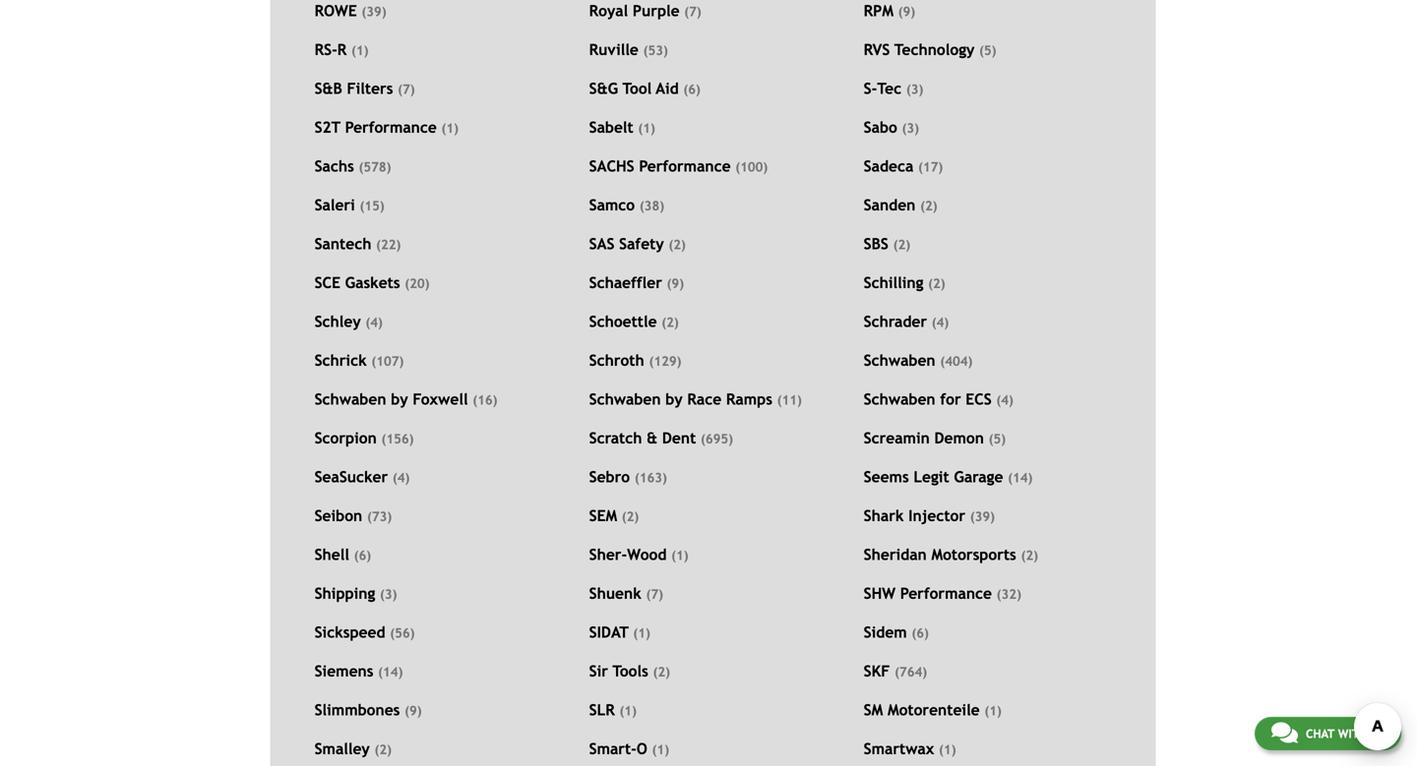 Task type: describe. For each thing, give the bounding box(es) containing it.
technology
[[895, 41, 975, 59]]

shuenk (7)
[[589, 585, 663, 603]]

ramps
[[726, 391, 773, 409]]

(38)
[[640, 198, 664, 214]]

rs-
[[315, 41, 337, 59]]

smart-o (1)
[[589, 741, 669, 758]]

rowe
[[315, 2, 357, 20]]

schwaben by foxwell (16)
[[315, 391, 498, 409]]

sas safety (2)
[[589, 235, 686, 253]]

s&b
[[315, 80, 342, 98]]

(14) inside siemens (14)
[[378, 665, 403, 680]]

shw
[[864, 585, 896, 603]]

scorpion (156)
[[315, 430, 414, 447]]

rpm (9)
[[864, 2, 915, 20]]

sas
[[589, 235, 615, 253]]

dent
[[662, 430, 696, 447]]

sher-
[[589, 546, 627, 564]]

scratch & dent (695)
[[589, 430, 733, 447]]

siemens (14)
[[315, 663, 403, 681]]

(4) for seasucker
[[393, 471, 410, 486]]

by for foxwell
[[391, 391, 408, 409]]

foxwell
[[413, 391, 468, 409]]

safety
[[619, 235, 664, 253]]

royal purple (7)
[[589, 2, 702, 20]]

(6) for shell
[[354, 548, 371, 564]]

(4) for schrader
[[932, 315, 949, 330]]

(17)
[[918, 160, 943, 175]]

(9) for slimmbones
[[405, 704, 422, 719]]

smalley (2)
[[315, 741, 392, 758]]

royal
[[589, 2, 628, 20]]

(4) inside 'schwaben for ecs (4)'
[[996, 393, 1014, 408]]

screamin demon (5)
[[864, 430, 1006, 447]]

sheridan
[[864, 546, 927, 564]]

race
[[687, 391, 722, 409]]

(16)
[[473, 393, 498, 408]]

sher-wood (1)
[[589, 546, 689, 564]]

rs-r (1)
[[315, 41, 369, 59]]

(1) inside the smart-o (1)
[[652, 743, 669, 758]]

purple
[[633, 2, 680, 20]]

chat with us
[[1306, 727, 1385, 741]]

(7) inside "shuenk (7)"
[[646, 587, 663, 602]]

(1) inside sabelt (1)
[[638, 121, 655, 136]]

scorpion
[[315, 430, 377, 447]]

(5) for screamin demon
[[989, 432, 1006, 447]]

schwaben by race ramps (11)
[[589, 391, 802, 409]]

(2) for sbs
[[893, 237, 910, 253]]

(5) for rvs technology
[[979, 43, 997, 58]]

(2) for smalley
[[374, 743, 392, 758]]

(4) for schley
[[365, 315, 383, 330]]

schwaben for ecs (4)
[[864, 391, 1014, 409]]

(6) for sidem
[[912, 626, 929, 641]]

shipping (3)
[[315, 585, 397, 603]]

schilling (2)
[[864, 274, 945, 292]]

s&g
[[589, 80, 618, 98]]

sachs performance (100)
[[589, 158, 768, 175]]

saleri (15)
[[315, 196, 385, 214]]

schwaben for schwaben for ecs
[[864, 391, 936, 409]]

(1) inside s2t performance (1)
[[441, 121, 459, 136]]

skf (764)
[[864, 663, 927, 681]]

(1) inside the smartwax (1)
[[939, 743, 956, 758]]

siemens
[[315, 663, 373, 681]]

seibon (73)
[[315, 507, 392, 525]]

schaeffler (9)
[[589, 274, 684, 292]]

schaeffler
[[589, 274, 662, 292]]

(2) for schoettle
[[662, 315, 679, 330]]

schwaben for schwaben by race ramps
[[589, 391, 661, 409]]

shipping
[[315, 585, 375, 603]]

performance for sachs
[[639, 158, 731, 175]]

(2) for sem
[[622, 509, 639, 525]]

comments image
[[1271, 721, 1298, 745]]

(2) for schilling
[[928, 276, 945, 291]]

sir
[[589, 663, 608, 681]]

sem
[[589, 507, 617, 525]]

smalley
[[315, 741, 370, 758]]

slr
[[589, 702, 615, 720]]

shark
[[864, 507, 904, 525]]

(3) for shipping
[[380, 587, 397, 602]]

schley (4)
[[315, 313, 383, 331]]

(3) for sabo
[[902, 121, 919, 136]]

smartwax (1)
[[864, 741, 956, 758]]

(1) inside sm motorenteile (1)
[[985, 704, 1002, 719]]

(129)
[[649, 354, 682, 369]]

santech
[[315, 235, 371, 253]]

legit
[[914, 469, 949, 486]]

(2) inside sheridan motorsports (2)
[[1021, 548, 1038, 564]]

ruville (53)
[[589, 41, 668, 59]]

tec
[[877, 80, 902, 98]]

seems legit garage (14)
[[864, 469, 1033, 486]]

sabo (3)
[[864, 119, 919, 136]]

performance for shw
[[900, 585, 992, 603]]

screamin
[[864, 430, 930, 447]]

(15)
[[360, 198, 385, 214]]

seasucker
[[315, 469, 388, 486]]

sadeca (17)
[[864, 158, 943, 175]]

(2) for sanden
[[920, 198, 938, 214]]

schrick (107)
[[315, 352, 404, 370]]

(1) inside sher-wood (1)
[[671, 548, 689, 564]]

(100)
[[735, 160, 768, 175]]

sem (2)
[[589, 507, 639, 525]]

(56)
[[390, 626, 415, 641]]



Task type: locate. For each thing, give the bounding box(es) containing it.
sebro (163)
[[589, 469, 667, 486]]

(9) right schaeffler
[[667, 276, 684, 291]]

(3) right tec
[[906, 82, 924, 97]]

shark injector (39)
[[864, 507, 995, 525]]

performance down sheridan motorsports (2)
[[900, 585, 992, 603]]

0 horizontal spatial (9)
[[405, 704, 422, 719]]

0 vertical spatial (3)
[[906, 82, 924, 97]]

(2) right the schilling
[[928, 276, 945, 291]]

1 horizontal spatial performance
[[639, 158, 731, 175]]

(2) inside the sas safety (2)
[[669, 237, 686, 253]]

(4) inside schrader (4)
[[932, 315, 949, 330]]

sidem (6)
[[864, 624, 929, 642]]

sce
[[315, 274, 340, 292]]

(695)
[[701, 432, 733, 447]]

2 vertical spatial (3)
[[380, 587, 397, 602]]

1 vertical spatial (5)
[[989, 432, 1006, 447]]

(5) right technology
[[979, 43, 997, 58]]

s-tec (3)
[[864, 80, 924, 98]]

sebro
[[589, 469, 630, 486]]

wood
[[627, 546, 667, 564]]

(9) for rpm
[[898, 4, 915, 19]]

skf
[[864, 663, 890, 681]]

o
[[637, 741, 647, 758]]

(4) up (404)
[[932, 315, 949, 330]]

rpm
[[864, 2, 894, 20]]

1 horizontal spatial by
[[666, 391, 683, 409]]

(2) inside schoettle (2)
[[662, 315, 679, 330]]

(6) right aid
[[683, 82, 701, 97]]

(7) for s&b filters
[[398, 82, 415, 97]]

r
[[337, 41, 347, 59]]

0 vertical spatial (7)
[[684, 4, 702, 19]]

gaskets
[[345, 274, 400, 292]]

1 horizontal spatial (9)
[[667, 276, 684, 291]]

schoettle
[[589, 313, 657, 331]]

(53)
[[643, 43, 668, 58]]

seasucker (4)
[[315, 469, 410, 486]]

by left the "race"
[[666, 391, 683, 409]]

sir tools (2)
[[589, 663, 670, 681]]

(14) down (56)
[[378, 665, 403, 680]]

sm
[[864, 702, 883, 720]]

sbs
[[864, 235, 889, 253]]

(2) inside the sir tools (2)
[[653, 665, 670, 680]]

(2) right sbs on the top of the page
[[893, 237, 910, 253]]

sachs
[[589, 158, 634, 175]]

chat
[[1306, 727, 1335, 741]]

(3) inside "sabo (3)"
[[902, 121, 919, 136]]

chat with us link
[[1255, 717, 1402, 751]]

(9) inside schaeffler (9)
[[667, 276, 684, 291]]

1 vertical spatial (7)
[[398, 82, 415, 97]]

0 horizontal spatial performance
[[345, 119, 437, 136]]

schroth
[[589, 352, 644, 370]]

(2) down (17)
[[920, 198, 938, 214]]

(9) inside rpm (9)
[[898, 4, 915, 19]]

(39) up 'motorsports'
[[970, 509, 995, 525]]

slimmbones (9)
[[315, 702, 422, 720]]

(107)
[[371, 354, 404, 369]]

0 horizontal spatial (6)
[[354, 548, 371, 564]]

schwaben for schwaben
[[864, 352, 936, 370]]

(2) inside schilling (2)
[[928, 276, 945, 291]]

(5) right demon
[[989, 432, 1006, 447]]

2 vertical spatial (9)
[[405, 704, 422, 719]]

rvs technology (5)
[[864, 41, 997, 59]]

(6) inside shell (6)
[[354, 548, 371, 564]]

sickspeed
[[315, 624, 385, 642]]

0 horizontal spatial (7)
[[398, 82, 415, 97]]

(2) up the (32)
[[1021, 548, 1038, 564]]

0 vertical spatial (14)
[[1008, 471, 1033, 486]]

(39) right rowe
[[362, 4, 387, 19]]

(1) inside slr (1)
[[619, 704, 637, 719]]

0 vertical spatial (39)
[[362, 4, 387, 19]]

(2) inside sem (2)
[[622, 509, 639, 525]]

(9) right slimmbones
[[405, 704, 422, 719]]

by
[[391, 391, 408, 409], [666, 391, 683, 409]]

sabelt
[[589, 119, 634, 136]]

1 vertical spatial (39)
[[970, 509, 995, 525]]

1 by from the left
[[391, 391, 408, 409]]

s&g tool aid (6)
[[589, 80, 701, 98]]

(14) right garage on the bottom right of page
[[1008, 471, 1033, 486]]

shuenk
[[589, 585, 641, 603]]

0 horizontal spatial (39)
[[362, 4, 387, 19]]

sm motorenteile (1)
[[864, 702, 1002, 720]]

(3) inside shipping (3)
[[380, 587, 397, 602]]

(39) inside shark injector (39)
[[970, 509, 995, 525]]

with
[[1338, 727, 1367, 741]]

(4) inside seasucker (4)
[[393, 471, 410, 486]]

sachs
[[315, 158, 354, 175]]

samco
[[589, 196, 635, 214]]

shell (6)
[[315, 546, 371, 564]]

(4) right schley
[[365, 315, 383, 330]]

(9) inside slimmbones (9)
[[405, 704, 422, 719]]

(5)
[[979, 43, 997, 58], [989, 432, 1006, 447]]

sidat (1)
[[589, 624, 650, 642]]

sabelt (1)
[[589, 119, 655, 136]]

(4) down (156)
[[393, 471, 410, 486]]

(11)
[[777, 393, 802, 408]]

(2) inside sbs (2)
[[893, 237, 910, 253]]

1 vertical spatial (3)
[[902, 121, 919, 136]]

scratch
[[589, 430, 642, 447]]

2 vertical spatial performance
[[900, 585, 992, 603]]

(6) right shell
[[354, 548, 371, 564]]

(2) right safety
[[669, 237, 686, 253]]

2 by from the left
[[666, 391, 683, 409]]

(6) inside sidem (6)
[[912, 626, 929, 641]]

samco (38)
[[589, 196, 664, 214]]

performance
[[345, 119, 437, 136], [639, 158, 731, 175], [900, 585, 992, 603]]

(404)
[[940, 354, 973, 369]]

0 horizontal spatial by
[[391, 391, 408, 409]]

(9) for schaeffler
[[667, 276, 684, 291]]

schroth (129)
[[589, 352, 682, 370]]

2 vertical spatial (6)
[[912, 626, 929, 641]]

by for race
[[666, 391, 683, 409]]

(2) up (129)
[[662, 315, 679, 330]]

(7) for royal purple
[[684, 4, 702, 19]]

us
[[1371, 727, 1385, 741]]

2 horizontal spatial (7)
[[684, 4, 702, 19]]

(5) inside 'screamin demon (5)'
[[989, 432, 1006, 447]]

(2) right the sem
[[622, 509, 639, 525]]

(1) inside rs-r (1)
[[351, 43, 369, 58]]

aid
[[656, 80, 679, 98]]

0 vertical spatial (5)
[[979, 43, 997, 58]]

(4) right the ecs
[[996, 393, 1014, 408]]

performance up (578)
[[345, 119, 437, 136]]

0 vertical spatial performance
[[345, 119, 437, 136]]

(3) inside s-tec (3)
[[906, 82, 924, 97]]

(5) inside rvs technology (5)
[[979, 43, 997, 58]]

(4)
[[365, 315, 383, 330], [932, 315, 949, 330], [996, 393, 1014, 408], [393, 471, 410, 486]]

performance for s2t
[[345, 119, 437, 136]]

s-
[[864, 80, 877, 98]]

smart-
[[589, 741, 637, 758]]

sbs (2)
[[864, 235, 910, 253]]

(2) right tools
[[653, 665, 670, 680]]

sabo
[[864, 119, 897, 136]]

2 horizontal spatial performance
[[900, 585, 992, 603]]

(2) inside sanden (2)
[[920, 198, 938, 214]]

(7) right filters at the left top of the page
[[398, 82, 415, 97]]

slimmbones
[[315, 702, 400, 720]]

tool
[[623, 80, 652, 98]]

(32)
[[997, 587, 1022, 602]]

filters
[[347, 80, 393, 98]]

(3) up (56)
[[380, 587, 397, 602]]

1 vertical spatial performance
[[639, 158, 731, 175]]

(39) inside the rowe (39)
[[362, 4, 387, 19]]

s2t performance (1)
[[315, 119, 459, 136]]

(7)
[[684, 4, 702, 19], [398, 82, 415, 97], [646, 587, 663, 602]]

sickspeed (56)
[[315, 624, 415, 642]]

(7) right the purple
[[684, 4, 702, 19]]

1 horizontal spatial (6)
[[683, 82, 701, 97]]

schwaben for schwaben by foxwell
[[315, 391, 386, 409]]

(2) inside smalley (2)
[[374, 743, 392, 758]]

(2)
[[920, 198, 938, 214], [669, 237, 686, 253], [893, 237, 910, 253], [928, 276, 945, 291], [662, 315, 679, 330], [622, 509, 639, 525], [1021, 548, 1038, 564], [653, 665, 670, 680], [374, 743, 392, 758]]

sidem
[[864, 624, 907, 642]]

schwaben up the scorpion
[[315, 391, 386, 409]]

schwaben up the screamin
[[864, 391, 936, 409]]

shw performance (32)
[[864, 585, 1022, 603]]

sidat
[[589, 624, 629, 642]]

(2) right smalley
[[374, 743, 392, 758]]

santech (22)
[[315, 235, 401, 253]]

2 horizontal spatial (9)
[[898, 4, 915, 19]]

(9) right the rpm
[[898, 4, 915, 19]]

rvs
[[864, 41, 890, 59]]

sadeca
[[864, 158, 914, 175]]

slr (1)
[[589, 702, 637, 720]]

(3) right sabo
[[902, 121, 919, 136]]

performance up (38)
[[639, 158, 731, 175]]

(156)
[[381, 432, 414, 447]]

0 vertical spatial (9)
[[898, 4, 915, 19]]

(6) right sidem
[[912, 626, 929, 641]]

schwaben down schroth
[[589, 391, 661, 409]]

(6) inside s&g tool aid (6)
[[683, 82, 701, 97]]

by up (156)
[[391, 391, 408, 409]]

1 horizontal spatial (39)
[[970, 509, 995, 525]]

(3)
[[906, 82, 924, 97], [902, 121, 919, 136], [380, 587, 397, 602]]

tools
[[613, 663, 648, 681]]

schrader (4)
[[864, 313, 949, 331]]

1 horizontal spatial (7)
[[646, 587, 663, 602]]

schwaben down schrader
[[864, 352, 936, 370]]

1 vertical spatial (9)
[[667, 276, 684, 291]]

sanden
[[864, 196, 916, 214]]

(7) inside s&b filters (7)
[[398, 82, 415, 97]]

0 vertical spatial (6)
[[683, 82, 701, 97]]

1 vertical spatial (14)
[[378, 665, 403, 680]]

0 horizontal spatial (14)
[[378, 665, 403, 680]]

(1) inside sidat (1)
[[633, 626, 650, 641]]

1 horizontal spatial (14)
[[1008, 471, 1033, 486]]

(6)
[[683, 82, 701, 97], [354, 548, 371, 564], [912, 626, 929, 641]]

schwaben (404)
[[864, 352, 973, 370]]

(7) right the shuenk
[[646, 587, 663, 602]]

sanden (2)
[[864, 196, 938, 214]]

2 vertical spatial (7)
[[646, 587, 663, 602]]

1 vertical spatial (6)
[[354, 548, 371, 564]]

(4) inside schley (4)
[[365, 315, 383, 330]]

shell
[[315, 546, 349, 564]]

(73)
[[367, 509, 392, 525]]

sheridan motorsports (2)
[[864, 546, 1038, 564]]

(7) inside the royal purple (7)
[[684, 4, 702, 19]]

2 horizontal spatial (6)
[[912, 626, 929, 641]]

(14) inside 'seems legit garage (14)'
[[1008, 471, 1033, 486]]



Task type: vqa. For each thing, say whether or not it's contained in the screenshot.


